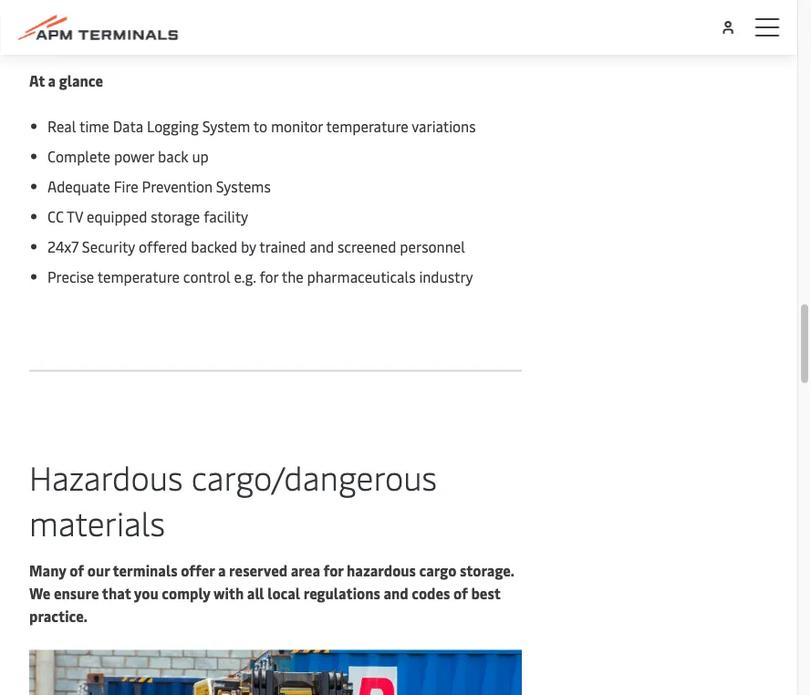 Task type: describe. For each thing, give the bounding box(es) containing it.
cargo
[[420, 561, 457, 581]]

adequate
[[47, 177, 110, 196]]

offer inside many of our terminals offer a reserved area for hazardous cargo storage. we ensure that you comply with all local regulations and codes of best practice.
[[181, 561, 215, 581]]

and inside many of our terminals offer a reserved area for hazardous cargo storage. we ensure that you comply with all local regulations and codes of best practice.
[[384, 584, 409, 603]]

precise temperature control e.g. for the pharmaceuticals industry
[[47, 267, 474, 287]]

e.g.
[[234, 267, 256, 287]]

adequate fire prevention systems
[[47, 177, 271, 196]]

repairs.
[[165, 25, 213, 45]]

offered
[[139, 237, 188, 257]]

real time data logging system to monitor temperature variations
[[47, 116, 476, 136]]

security
[[82, 237, 135, 257]]

real
[[47, 116, 76, 136]]

hazardous
[[347, 561, 416, 581]]

for inside many of our terminals offer a reserved area for hazardous cargo storage. we ensure that you comply with all local regulations and codes of best practice.
[[324, 561, 344, 581]]

apm terminals hazardous materials storage image
[[29, 651, 522, 696]]

storage
[[151, 207, 200, 226]]

with
[[214, 584, 244, 603]]

workshops
[[380, 2, 451, 22]]

best
[[471, 584, 501, 603]]

by
[[241, 237, 256, 257]]

1 vertical spatial for
[[260, 267, 279, 287]]

many of our terminals offer a reserved area for hazardous cargo storage. we ensure that you comply with all local regulations and codes of best practice.
[[29, 561, 515, 626]]

control
[[183, 267, 231, 287]]

of inside the majority of our facilities also offer fully equipped workshops for dry and reefer container repairs. (see
[[115, 2, 129, 22]]

you
[[134, 584, 159, 603]]

hazardous
[[29, 455, 183, 499]]

majority
[[57, 2, 111, 22]]

personnel
[[400, 237, 466, 257]]

also
[[217, 2, 244, 22]]

logging
[[147, 116, 199, 136]]

reefer
[[57, 25, 96, 45]]

equipped inside the majority of our facilities also offer fully equipped workshops for dry and reefer container repairs. (see
[[316, 2, 376, 22]]

0 horizontal spatial a
[[48, 71, 56, 90]]

and inside the majority of our facilities also offer fully equipped workshops for dry and reefer container repairs. (see
[[29, 25, 54, 45]]

back
[[158, 147, 189, 166]]

regulations
[[304, 584, 381, 603]]

(see
[[216, 25, 244, 45]]

offer inside the majority of our facilities also offer fully equipped workshops for dry and reefer container repairs. (see
[[247, 2, 280, 22]]

prevention
[[142, 177, 213, 196]]

fire
[[114, 177, 138, 196]]

up
[[192, 147, 209, 166]]

24x7
[[47, 237, 78, 257]]

our inside many of our terminals offer a reserved area for hazardous cargo storage. we ensure that you comply with all local regulations and codes of best practice.
[[87, 561, 110, 581]]

at a glance
[[29, 71, 103, 90]]

practice.
[[29, 607, 88, 626]]

reserved
[[229, 561, 288, 581]]

terminals
[[113, 561, 178, 581]]

the
[[282, 267, 304, 287]]

the majority of our facilities also offer fully equipped workshops for dry and reefer container repairs. (see
[[29, 2, 498, 45]]

ensure
[[54, 584, 99, 603]]



Task type: locate. For each thing, give the bounding box(es) containing it.
0 vertical spatial equipped
[[316, 2, 376, 22]]

0 horizontal spatial of
[[70, 561, 84, 581]]

pharmaceuticals
[[307, 267, 416, 287]]

0 horizontal spatial offer
[[181, 561, 215, 581]]

power
[[114, 147, 154, 166]]

1 horizontal spatial equipped
[[316, 2, 376, 22]]

0 vertical spatial of
[[115, 2, 129, 22]]

glance
[[59, 71, 103, 90]]

and down hazardous
[[384, 584, 409, 603]]

cc tv equipped storage facility
[[47, 207, 248, 226]]

a up with
[[218, 561, 226, 581]]

equipped right the fully
[[316, 2, 376, 22]]

our up container
[[133, 2, 154, 22]]

for left the
[[260, 267, 279, 287]]

of up container
[[115, 2, 129, 22]]

a
[[48, 71, 56, 90], [218, 561, 226, 581]]

complete
[[47, 147, 111, 166]]

and
[[29, 25, 54, 45], [310, 237, 334, 257], [384, 584, 409, 603]]

offer right "also" on the top left of the page
[[247, 2, 280, 22]]

0 vertical spatial offer
[[247, 2, 280, 22]]

offer
[[247, 2, 280, 22], [181, 561, 215, 581]]

variations
[[412, 116, 476, 136]]

codes
[[412, 584, 450, 603]]

1 vertical spatial of
[[70, 561, 84, 581]]

offer up 'comply'
[[181, 561, 215, 581]]

0 vertical spatial and
[[29, 25, 54, 45]]

1 vertical spatial and
[[310, 237, 334, 257]]

1 horizontal spatial offer
[[247, 2, 280, 22]]

for
[[454, 2, 473, 22], [260, 267, 279, 287], [324, 561, 344, 581]]

1 vertical spatial equipped
[[87, 207, 147, 226]]

and right trained
[[310, 237, 334, 257]]

0 vertical spatial for
[[454, 2, 473, 22]]

screened
[[338, 237, 397, 257]]

dry
[[477, 2, 498, 22]]

2 horizontal spatial of
[[454, 584, 468, 603]]

1 vertical spatial temperature
[[97, 267, 180, 287]]

that
[[102, 584, 131, 603]]

at
[[29, 71, 45, 90]]

precise
[[47, 267, 94, 287]]

1 horizontal spatial a
[[218, 561, 226, 581]]

local
[[268, 584, 300, 603]]

0 vertical spatial temperature
[[326, 116, 409, 136]]

0 horizontal spatial temperature
[[97, 267, 180, 287]]

1 horizontal spatial temperature
[[326, 116, 409, 136]]

time
[[79, 116, 109, 136]]

complete power back up
[[47, 147, 209, 166]]

facilities
[[158, 2, 213, 22]]

1 vertical spatial offer
[[181, 561, 215, 581]]

data
[[113, 116, 143, 136]]

equipped
[[316, 2, 376, 22], [87, 207, 147, 226]]

trained
[[260, 237, 306, 257]]

0 horizontal spatial and
[[29, 25, 54, 45]]

0 horizontal spatial equipped
[[87, 207, 147, 226]]

of
[[115, 2, 129, 22], [70, 561, 84, 581], [454, 584, 468, 603]]

area
[[291, 561, 320, 581]]

backed
[[191, 237, 237, 257]]

1 horizontal spatial for
[[324, 561, 344, 581]]

of left best
[[454, 584, 468, 603]]

of up ensure
[[70, 561, 84, 581]]

2 horizontal spatial for
[[454, 2, 473, 22]]

the
[[29, 2, 53, 22]]

our up that
[[87, 561, 110, 581]]

many
[[29, 561, 66, 581]]

0 horizontal spatial for
[[260, 267, 279, 287]]

materials
[[29, 501, 165, 545]]

to
[[254, 116, 268, 136]]

1 vertical spatial a
[[218, 561, 226, 581]]

cc
[[47, 207, 64, 226]]

1 horizontal spatial our
[[133, 2, 154, 22]]

for up regulations
[[324, 561, 344, 581]]

our
[[133, 2, 154, 22], [87, 561, 110, 581]]

1 vertical spatial our
[[87, 561, 110, 581]]

temperature right monitor
[[326, 116, 409, 136]]

we
[[29, 584, 51, 603]]

tv
[[67, 207, 83, 226]]

comply
[[162, 584, 211, 603]]

2 horizontal spatial and
[[384, 584, 409, 603]]

cargo/dangerous
[[191, 455, 437, 499]]

and down the
[[29, 25, 54, 45]]

monitor
[[271, 116, 323, 136]]

container
[[100, 25, 161, 45]]

0 vertical spatial a
[[48, 71, 56, 90]]

2 vertical spatial of
[[454, 584, 468, 603]]

0 vertical spatial our
[[133, 2, 154, 22]]

system
[[202, 116, 250, 136]]

1 horizontal spatial of
[[115, 2, 129, 22]]

systems
[[216, 177, 271, 196]]

all
[[247, 584, 264, 603]]

for left dry
[[454, 2, 473, 22]]

a inside many of our terminals offer a reserved area for hazardous cargo storage. we ensure that you comply with all local regulations and codes of best practice.
[[218, 561, 226, 581]]

temperature
[[326, 116, 409, 136], [97, 267, 180, 287]]

2 vertical spatial for
[[324, 561, 344, 581]]

facility
[[204, 207, 248, 226]]

for inside the majority of our facilities also offer fully equipped workshops for dry and reefer container repairs. (see
[[454, 2, 473, 22]]

temperature down offered
[[97, 267, 180, 287]]

our inside the majority of our facilities also offer fully equipped workshops for dry and reefer container repairs. (see
[[133, 2, 154, 22]]

24x7 security offered backed by trained and screened personnel
[[47, 237, 466, 257]]

fully
[[283, 2, 312, 22]]

2 vertical spatial and
[[384, 584, 409, 603]]

storage.
[[460, 561, 515, 581]]

hazardous cargo/dangerous materials
[[29, 455, 437, 545]]

industry
[[419, 267, 474, 287]]

a right at
[[48, 71, 56, 90]]

0 horizontal spatial our
[[87, 561, 110, 581]]

equipped up security
[[87, 207, 147, 226]]

1 horizontal spatial and
[[310, 237, 334, 257]]



Task type: vqa. For each thing, say whether or not it's contained in the screenshot.
the Cargo Cutoff BUTTON
no



